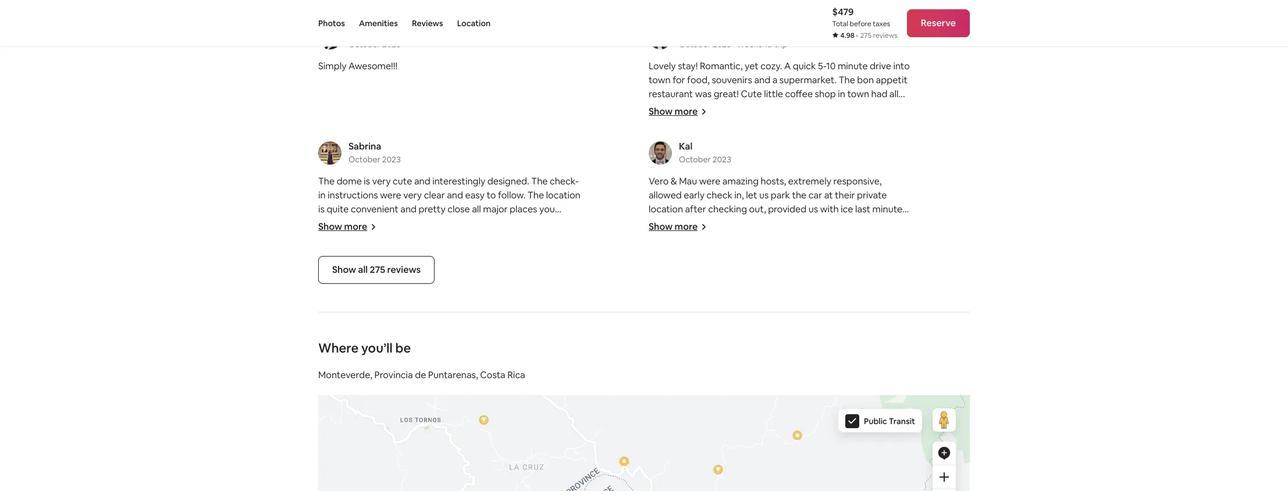 Task type: locate. For each thing, give the bounding box(es) containing it.
all down 'appetit'
[[890, 88, 899, 100]]

0 vertical spatial have
[[892, 144, 912, 156]]

check
[[707, 189, 733, 202]]

transit
[[889, 416, 916, 427]]

total
[[833, 19, 849, 29]]

1 horizontal spatial most
[[842, 231, 864, 244]]

in up wanna in the top left of the page
[[318, 189, 326, 202]]

reviews button
[[412, 0, 443, 47]]

time inside 'the dome is very cute and interestingly designed. the check- in instructions were very clear and easy to follow. the location is quite convenient and pretty close all major places you wanna visit in monteverde. the bathroom is nice and clean. the house does have a possibly new paint smell? maybe because it's recently built. the view is great! it did get pretty chilly during our stay but i imagine it should be fine most of the time in the year. and we were gifted a bottle of wine which is super nice :) definitely a cool experience to try!'
[[318, 273, 338, 285]]

1 vertical spatial was
[[689, 144, 706, 156]]

restaurant
[[649, 88, 693, 100]]

more up the accomodations
[[675, 221, 698, 233]]

0 vertical spatial location
[[546, 189, 581, 202]]

nice left :)
[[345, 287, 362, 299]]

0 vertical spatial us
[[749, 158, 759, 170]]

the
[[793, 189, 807, 202], [649, 231, 664, 244], [825, 231, 840, 244], [570, 259, 584, 272], [349, 273, 364, 285]]

bottle down touches
[[859, 158, 886, 170]]

0 vertical spatial little
[[764, 88, 784, 100]]

0 vertical spatial all
[[890, 88, 899, 100]]

appetit
[[877, 74, 908, 86]]

1 horizontal spatial pretty
[[548, 245, 575, 258]]

shiv shanker image
[[318, 26, 342, 50]]

1 vertical spatial at
[[825, 189, 833, 202]]

i've
[[718, 245, 732, 258]]

chilly
[[318, 259, 340, 272]]

has
[[796, 116, 811, 128]]

our
[[685, 130, 700, 142], [664, 217, 678, 230], [372, 259, 386, 272]]

1 horizontal spatial be
[[503, 259, 514, 272]]

bathroom
[[452, 217, 495, 230]]

1 horizontal spatial list item
[[644, 0, 920, 26]]

our inside the lovely stay! romantic, yet cozy. a quick 5-10 minute drive into town for food, souvenirs and a supermarket. the bon appetit restaurant was great! cute little coffee shop in town had all kinds of selections of coffees and pastries. stella's for breakfast is a must! taco taco also has really great food! enjoyed our stay here!! the view was spectacular! very clean! cute little touches have been added that made us feel right at home. the bottle of wine was a nice touch after a long day of traveling! would highly recommend!
[[685, 130, 700, 142]]

is left out
[[714, 231, 720, 244]]

be
[[503, 259, 514, 272], [684, 259, 696, 272], [396, 340, 411, 357]]

1 vertical spatial location
[[649, 203, 684, 216]]

little
[[764, 88, 784, 100], [834, 144, 853, 156]]

1 horizontal spatial all
[[472, 203, 481, 216]]

more for the dome is very cute and interestingly designed. the check- in instructions were very clear and easy to follow. the location is quite convenient and pretty close all major places you wanna visit in monteverde. the bathroom is nice and clean. the house does have a possibly new paint smell? maybe because it's recently built. the view is great! it did get pretty chilly during our stay but i imagine it should be fine most of the time in the year. and we were gifted a bottle of wine which is super nice :) definitely a cool experience to try!
[[344, 221, 368, 233]]

to left try!
[[491, 287, 500, 299]]

2023 inside kal october 2023
[[713, 155, 732, 165]]

0 horizontal spatial little
[[764, 88, 784, 100]]

1 vertical spatial cute
[[811, 144, 832, 156]]

show more button for vero & mau were amazing hosts, extremely responsive, allowed early check in, let us park the car at their private location after checking out, provided us with ice last minute for our ice box.
[[649, 221, 708, 233]]

for
[[673, 74, 686, 86], [863, 102, 875, 114], [649, 217, 662, 230]]

all inside show all 275 reviews button
[[358, 264, 368, 276]]

1 horizontal spatial very
[[404, 189, 422, 202]]

with down car
[[821, 203, 839, 216]]

location down allowed
[[649, 203, 684, 216]]

show inside button
[[332, 264, 356, 276]]

little up home.
[[834, 144, 853, 156]]

long inside vero & mau were amazing hosts, extremely responsive, allowed early check in, let us park the car at their private location after checking out, provided us with ice last minute for our ice box. the place itself is out of this world, one of the most beautiful accomodations i've seen in a long time with crazy scenery. you need to be ready to spend at least an hour taking pictures !
[[773, 245, 792, 258]]

selections
[[685, 102, 728, 114]]

of right day
[[812, 172, 821, 184]]

1 horizontal spatial at
[[801, 158, 810, 170]]

to up major
[[487, 189, 496, 202]]

more for vero & mau were amazing hosts, extremely responsive, allowed early check in, let us park the car at their private location after checking out, provided us with ice last minute for our ice box.
[[675, 221, 698, 233]]

shop
[[815, 88, 836, 100]]

0 horizontal spatial were
[[380, 189, 402, 202]]

after inside vero & mau were amazing hosts, extremely responsive, allowed early check in, let us park the car at their private location after checking out, provided us with ice last minute for our ice box. the place itself is out of this world, one of the most beautiful accomodations i've seen in a long time with crazy scenery. you need to be ready to spend at least an hour taking pictures !
[[686, 203, 707, 216]]

all
[[890, 88, 899, 100], [472, 203, 481, 216], [358, 264, 368, 276]]

reserve button
[[907, 9, 970, 37]]

1 vertical spatial our
[[664, 217, 678, 230]]

all down it's
[[358, 264, 368, 276]]

2 horizontal spatial for
[[863, 102, 875, 114]]

0 horizontal spatial most
[[535, 259, 557, 272]]

location inside vero & mau were amazing hosts, extremely responsive, allowed early check in, let us park the car at their private location after checking out, provided us with ice last minute for our ice box. the place itself is out of this world, one of the most beautiful accomodations i've seen in a long time with crazy scenery. you need to be ready to spend at least an hour taking pictures !
[[649, 203, 684, 216]]

long down right
[[774, 172, 793, 184]]

0 vertical spatial stay
[[702, 130, 719, 142]]

show more button down restaurant
[[649, 106, 708, 118]]

1 vertical spatial long
[[773, 245, 792, 258]]

more down "quite"
[[344, 221, 368, 233]]

1 vertical spatial have
[[388, 231, 408, 244]]

nice up smell?
[[506, 217, 523, 230]]

were inside vero & mau were amazing hosts, extremely responsive, allowed early check in, let us park the car at their private location after checking out, provided us with ice last minute for our ice box. the place itself is out of this world, one of the most beautiful accomodations i've seen in a long time with crazy scenery. you need to be ready to spend at least an hour taking pictures !
[[700, 175, 721, 188]]

have
[[892, 144, 912, 156], [388, 231, 408, 244]]

great!
[[714, 88, 739, 100], [480, 245, 505, 258]]

0 vertical spatial most
[[842, 231, 864, 244]]

had
[[872, 88, 888, 100]]

show more for the dome is very cute and interestingly designed. the check- in instructions were very clear and easy to follow. the location is quite convenient and pretty close all major places you wanna visit in monteverde. the bathroom is nice and clean. the house does have a possibly new paint smell? maybe because it's recently built. the view is great! it did get pretty chilly during our stay but i imagine it should be fine most of the time in the year. and we were gifted a bottle of wine which is super nice :) definitely a cool experience to try!
[[318, 221, 368, 233]]

most inside 'the dome is very cute and interestingly designed. the check- in instructions were very clear and easy to follow. the location is quite convenient and pretty close all major places you wanna visit in monteverde. the bathroom is nice and clean. the house does have a possibly new paint smell? maybe because it's recently built. the view is great! it did get pretty chilly during our stay but i imagine it should be fine most of the time in the year. and we were gifted a bottle of wine which is super nice :) definitely a cool experience to try!'
[[535, 259, 557, 272]]

least
[[775, 259, 795, 272]]

0 vertical spatial was
[[695, 88, 712, 100]]

location inside 'the dome is very cute and interestingly designed. the check- in instructions were very clear and easy to follow. the location is quite convenient and pretty close all major places you wanna visit in monteverde. the bathroom is nice and clean. the house does have a possibly new paint smell? maybe because it's recently built. the view is great! it did get pretty chilly during our stay but i imagine it should be fine most of the time in the year. and we were gifted a bottle of wine which is super nice :) definitely a cool experience to try!'
[[546, 189, 581, 202]]

2 horizontal spatial be
[[684, 259, 696, 272]]

stay inside the lovely stay! romantic, yet cozy. a quick 5-10 minute drive into town for food, souvenirs and a supermarket. the bon appetit restaurant was great! cute little coffee shop in town had all kinds of selections of coffees and pastries. stella's for breakfast is a must! taco taco also has really great food! enjoyed our stay here!! the view was spectacular! very clean! cute little touches have been added that made us feel right at home. the bottle of wine was a nice touch after a long day of traveling! would highly recommend!
[[702, 130, 719, 142]]

simply
[[318, 60, 347, 72]]

be down the accomodations
[[684, 259, 696, 272]]

where you'll be
[[318, 340, 411, 357]]

0 vertical spatial reviews
[[874, 31, 898, 40]]

shiv shanker image
[[318, 26, 342, 50]]

us inside the lovely stay! romantic, yet cozy. a quick 5-10 minute drive into town for food, souvenirs and a supermarket. the bon appetit restaurant was great! cute little coffee shop in town had all kinds of selections of coffees and pastries. stella's for breakfast is a must! taco taco also has really great food! enjoyed our stay here!! the view was spectacular! very clean! cute little touches have been added that made us feel right at home. the bottle of wine was a nice touch after a long day of traveling! would highly recommend!
[[749, 158, 759, 170]]

us left the feel
[[749, 158, 759, 170]]

have inside the lovely stay! romantic, yet cozy. a quick 5-10 minute drive into town for food, souvenirs and a supermarket. the bon appetit restaurant was great! cute little coffee shop in town had all kinds of selections of coffees and pastries. stella's for breakfast is a must! taco taco also has really great food! enjoyed our stay here!! the view was spectacular! very clean! cute little touches have been added that made us feel right at home. the bottle of wine was a nice touch after a long day of traveling! would highly recommend!
[[892, 144, 912, 156]]

town down bon
[[848, 88, 870, 100]]

our inside vero & mau were amazing hosts, extremely responsive, allowed early check in, let us park the car at their private location after checking out, provided us with ice last minute for our ice box. the place itself is out of this world, one of the most beautiful accomodations i've seen in a long time with crazy scenery. you need to be ready to spend at least an hour taking pictures !
[[664, 217, 678, 230]]

was up selections
[[695, 88, 712, 100]]

2 horizontal spatial nice
[[697, 172, 715, 184]]

1 vertical spatial 275
[[370, 264, 386, 276]]

1 vertical spatial view
[[450, 245, 469, 258]]

you up !
[[898, 245, 914, 258]]

before
[[850, 19, 872, 29]]

our right "enjoyed"
[[685, 130, 700, 142]]

reviews down taxes
[[874, 31, 898, 40]]

0 horizontal spatial wine
[[521, 273, 541, 285]]

0 vertical spatial great!
[[714, 88, 739, 100]]

minute down private
[[873, 203, 903, 216]]

paint
[[474, 231, 496, 244]]

1 vertical spatial little
[[834, 144, 853, 156]]

bottle down should
[[481, 273, 508, 285]]

0 vertical spatial wine
[[649, 172, 669, 184]]

experience
[[441, 287, 489, 299]]

day
[[795, 172, 810, 184]]

more
[[675, 106, 698, 118], [344, 221, 368, 233], [675, 221, 698, 233]]

is down paint
[[471, 245, 478, 258]]

you inside vero & mau were amazing hosts, extremely responsive, allowed early check in, let us park the car at their private location after checking out, provided us with ice last minute for our ice box. the place itself is out of this world, one of the most beautiful accomodations i've seen in a long time with crazy scenery. you need to be ready to spend at least an hour taking pictures !
[[898, 245, 914, 258]]

pretty down "clear"
[[419, 203, 446, 216]]

2 horizontal spatial all
[[890, 88, 899, 100]]

very
[[372, 175, 391, 188], [404, 189, 422, 202]]

a inside vero & mau were amazing hosts, extremely responsive, allowed early check in, let us park the car at their private location after checking out, provided us with ice last minute for our ice box. the place itself is out of this world, one of the most beautiful accomodations i've seen in a long time with crazy scenery. you need to be ready to spend at least an hour taking pictures !
[[766, 245, 771, 258]]

scenery.
[[861, 245, 896, 258]]

monteverde.
[[377, 217, 432, 230]]

1 vertical spatial minute
[[873, 203, 903, 216]]

was up added
[[689, 144, 706, 156]]

0 vertical spatial very
[[372, 175, 391, 188]]

2 horizontal spatial our
[[685, 130, 700, 142]]

1 vertical spatial after
[[686, 203, 707, 216]]

minute up bon
[[838, 60, 868, 72]]

1 horizontal spatial after
[[744, 172, 765, 184]]

1 vertical spatial time
[[318, 273, 338, 285]]

0 horizontal spatial 275
[[370, 264, 386, 276]]

show more button down "quite"
[[318, 221, 377, 233]]

0 horizontal spatial for
[[649, 217, 662, 230]]

sabrina image
[[318, 142, 342, 165]]

0 vertical spatial minute
[[838, 60, 868, 72]]

reviews inside button
[[387, 264, 421, 276]]

1 horizontal spatial wine
[[649, 172, 669, 184]]

charlene image
[[649, 26, 672, 50], [649, 26, 672, 50]]

0 horizontal spatial at
[[764, 259, 773, 272]]

$479
[[833, 6, 854, 18]]

1 vertical spatial great!
[[480, 245, 505, 258]]

show down allowed
[[649, 221, 673, 233]]

view
[[668, 144, 687, 156], [450, 245, 469, 258]]

4.98
[[841, 31, 855, 40]]

after inside the lovely stay! romantic, yet cozy. a quick 5-10 minute drive into town for food, souvenirs and a supermarket. the bon appetit restaurant was great! cute little coffee shop in town had all kinds of selections of coffees and pastries. stella's for breakfast is a must! taco taco also has really great food! enjoyed our stay here!! the view was spectacular! very clean! cute little touches have been added that made us feel right at home. the bottle of wine was a nice touch after a long day of traveling! would highly recommend!
[[744, 172, 765, 184]]

drag pegman onto the map to open street view image
[[933, 409, 956, 432]]

long
[[774, 172, 793, 184], [773, 245, 792, 258]]

little up coffees
[[764, 88, 784, 100]]

1 horizontal spatial time
[[794, 245, 813, 258]]

touches
[[855, 144, 890, 156]]

out
[[722, 231, 737, 244]]

275 inside show all 275 reviews button
[[370, 264, 386, 276]]

0 horizontal spatial stay
[[388, 259, 406, 272]]

coffee
[[786, 88, 813, 100]]

time down one
[[794, 245, 813, 258]]

have right touches
[[892, 144, 912, 156]]

0 horizontal spatial view
[[450, 245, 469, 258]]

0 horizontal spatial ice
[[680, 217, 692, 230]]

275 for ·
[[861, 31, 872, 40]]

food!
[[863, 116, 886, 128]]

location down check-
[[546, 189, 581, 202]]

it's
[[357, 245, 369, 258]]

amenities button
[[359, 0, 398, 47]]

for up restaurant
[[673, 74, 686, 86]]

awesome!!!
[[349, 60, 398, 72]]

in down this
[[756, 245, 764, 258]]

reserve
[[921, 17, 956, 29]]

0 vertical spatial long
[[774, 172, 793, 184]]

minute inside the lovely stay! romantic, yet cozy. a quick 5-10 minute drive into town for food, souvenirs and a supermarket. the bon appetit restaurant was great! cute little coffee shop in town had all kinds of selections of coffees and pastries. stella's for breakfast is a must! taco taco also has really great food! enjoyed our stay here!! the view was spectacular! very clean! cute little touches have been added that made us feel right at home. the bottle of wine was a nice touch after a long day of traveling! would highly recommend!
[[838, 60, 868, 72]]

time down the chilly
[[318, 273, 338, 285]]

were up "cool"
[[423, 273, 444, 285]]

2023 up cute
[[382, 155, 401, 165]]

list item
[[314, 0, 589, 26], [644, 0, 920, 26]]

· left weekend
[[733, 39, 735, 50]]

1 horizontal spatial town
[[848, 88, 870, 100]]

be inside 'the dome is very cute and interestingly designed. the check- in instructions were very clear and easy to follow. the location is quite convenient and pretty close all major places you wanna visit in monteverde. the bathroom is nice and clean. the house does have a possibly new paint smell? maybe because it's recently built. the view is great! it did get pretty chilly during our stay but i imagine it should be fine most of the time in the year. and we were gifted a bottle of wine which is super nice :) definitely a cool experience to try!'
[[503, 259, 514, 272]]

but
[[408, 259, 423, 272]]

1 horizontal spatial have
[[892, 144, 912, 156]]

275 down the "before"
[[861, 31, 872, 40]]

interestingly
[[433, 175, 486, 188]]

public
[[865, 416, 888, 427]]

0 vertical spatial nice
[[697, 172, 715, 184]]

pretty
[[419, 203, 446, 216], [548, 245, 575, 258]]

all down easy
[[472, 203, 481, 216]]

all inside the lovely stay! romantic, yet cozy. a quick 5-10 minute drive into town for food, souvenirs and a supermarket. the bon appetit restaurant was great! cute little coffee shop in town had all kinds of selections of coffees and pastries. stella's for breakfast is a must! taco taco also has really great food! enjoyed our stay here!! the view was spectacular! very clean! cute little touches have been added that made us feel right at home. the bottle of wine was a nice touch after a long day of traveling! would highly recommend!
[[890, 88, 899, 100]]

kal
[[679, 141, 693, 153]]

location for for
[[649, 203, 684, 216]]

town
[[649, 74, 671, 86], [848, 88, 870, 100]]

1 horizontal spatial our
[[664, 217, 678, 230]]

1 vertical spatial wine
[[521, 273, 541, 285]]

1 vertical spatial ice
[[680, 217, 692, 230]]

reviews for 4.98 · 275 reviews
[[874, 31, 898, 40]]

wanna
[[318, 217, 346, 230]]

1 vertical spatial nice
[[506, 217, 523, 230]]

0 horizontal spatial you
[[540, 203, 555, 216]]

more down restaurant
[[675, 106, 698, 118]]

show for lovely stay! romantic, yet cozy. a quick 5-10 minute drive into town for food, souvenirs and a supermarket. the bon appetit restaurant was great! cute little coffee shop in town had all kinds of selections of coffees and pastries. stella's for breakfast is a must! taco taco also has really great food! enjoyed our stay here!!
[[649, 106, 673, 118]]

park
[[771, 189, 791, 202]]

1 vertical spatial stay
[[388, 259, 406, 272]]

0 vertical spatial were
[[700, 175, 721, 188]]

you up clean.
[[540, 203, 555, 216]]

show down restaurant
[[649, 106, 673, 118]]

1 horizontal spatial nice
[[506, 217, 523, 230]]

1 horizontal spatial for
[[673, 74, 686, 86]]

ice
[[841, 203, 854, 216], [680, 217, 692, 230]]

and up close
[[447, 189, 463, 202]]

very left cute
[[372, 175, 391, 188]]

275 left and in the bottom of the page
[[370, 264, 386, 276]]

0 vertical spatial at
[[801, 158, 810, 170]]

in
[[838, 88, 846, 100], [318, 189, 326, 202], [368, 217, 375, 230], [756, 245, 764, 258], [340, 273, 347, 285]]

be right you'll
[[396, 340, 411, 357]]

show more for lovely stay! romantic, yet cozy. a quick 5-10 minute drive into town for food, souvenirs and a supermarket. the bon appetit restaurant was great! cute little coffee shop in town had all kinds of selections of coffees and pastries. stella's for breakfast is a must! taco taco also has really great food! enjoyed our stay here!!
[[649, 106, 698, 118]]

show for vero & mau were amazing hosts, extremely responsive, allowed early check in, let us park the car at their private location after checking out, provided us with ice last minute for our ice box.
[[649, 221, 673, 233]]

0 horizontal spatial pretty
[[419, 203, 446, 216]]

0 horizontal spatial great!
[[480, 245, 505, 258]]

:)
[[365, 287, 370, 299]]

for down allowed
[[649, 217, 662, 230]]

nice down the that
[[697, 172, 715, 184]]

in inside vero & mau were amazing hosts, extremely responsive, allowed early check in, let us park the car at their private location after checking out, provided us with ice last minute for our ice box. the place itself is out of this world, one of the most beautiful accomodations i've seen in a long time with crazy scenery. you need to be ready to spend at least an hour taking pictures !
[[756, 245, 764, 258]]

we
[[408, 273, 420, 285]]

0 horizontal spatial have
[[388, 231, 408, 244]]

town down lovely
[[649, 74, 671, 86]]

very down cute
[[404, 189, 422, 202]]

2 vertical spatial were
[[423, 273, 444, 285]]

ice up 'place'
[[680, 217, 692, 230]]

for inside vero & mau were amazing hosts, extremely responsive, allowed early check in, let us park the car at their private location after checking out, provided us with ice last minute for our ice box. the place itself is out of this world, one of the most beautiful accomodations i've seen in a long time with crazy scenery. you need to be ready to spend at least an hour taking pictures !
[[649, 217, 662, 230]]

hour
[[810, 259, 829, 272]]

0 vertical spatial view
[[668, 144, 687, 156]]

october down sabrina
[[349, 155, 381, 165]]

amenities
[[359, 18, 398, 29]]

2023 up touch
[[713, 155, 732, 165]]

added
[[673, 158, 701, 170]]

most up "crazy"
[[842, 231, 864, 244]]

2023
[[382, 39, 401, 50], [713, 39, 732, 50], [382, 155, 401, 165], [713, 155, 732, 165]]

0 horizontal spatial after
[[686, 203, 707, 216]]

1 vertical spatial reviews
[[387, 264, 421, 276]]

is down major
[[497, 217, 503, 230]]

simply awesome!!!
[[318, 60, 398, 72]]

ice down their
[[841, 203, 854, 216]]

did
[[515, 245, 529, 258]]

is right dome
[[364, 175, 370, 188]]

2 vertical spatial all
[[358, 264, 368, 276]]

a down the feel
[[767, 172, 772, 184]]

0 horizontal spatial cute
[[741, 88, 762, 100]]

in,
[[735, 189, 744, 202]]

show for the dome is very cute and interestingly designed. the check- in instructions were very clear and easy to follow. the location is quite convenient and pretty close all major places you wanna visit in monteverde. the bathroom is nice and clean. the house does have a possibly new paint smell? maybe because it's recently built. the view is great! it did get pretty chilly during our stay but i imagine it should be fine most of the time in the year. and we were gifted a bottle of wine which is super nice :) definitely a cool experience to try!
[[318, 221, 342, 233]]

our up 'place'
[[664, 217, 678, 230]]

extremely
[[789, 175, 832, 188]]

photos button
[[318, 0, 345, 47]]

1 horizontal spatial bottle
[[859, 158, 886, 170]]

bottle
[[859, 158, 886, 170], [481, 273, 508, 285]]

minute inside vero & mau were amazing hosts, extremely responsive, allowed early check in, let us park the car at their private location after checking out, provided us with ice last minute for our ice box. the place itself is out of this world, one of the most beautiful accomodations i've seen in a long time with crazy scenery. you need to be ready to spend at least an hour taking pictures !
[[873, 203, 903, 216]]

·
[[857, 31, 858, 40], [733, 39, 735, 50]]

breakfast
[[649, 116, 690, 128]]

great
[[838, 116, 861, 128]]

convenient
[[351, 203, 399, 216]]

were up check
[[700, 175, 721, 188]]

us down car
[[809, 203, 819, 216]]

list
[[314, 0, 975, 313]]

1 horizontal spatial stay
[[702, 130, 719, 142]]

show more down "quite"
[[318, 221, 368, 233]]

a up built.
[[410, 231, 415, 244]]

view up added
[[668, 144, 687, 156]]

0 vertical spatial 275
[[861, 31, 872, 40]]

2 horizontal spatial at
[[825, 189, 833, 202]]

most
[[842, 231, 864, 244], [535, 259, 557, 272]]

0 vertical spatial after
[[744, 172, 765, 184]]

1 horizontal spatial you
[[898, 245, 914, 258]]

100/100!!?
[[649, 301, 692, 313]]

be down it
[[503, 259, 514, 272]]

the left 'place'
[[649, 231, 664, 244]]

have down monteverde.
[[388, 231, 408, 244]]

2 list item from the left
[[644, 0, 920, 26]]

1 horizontal spatial 275
[[861, 31, 872, 40]]

0 horizontal spatial ·
[[733, 39, 735, 50]]

pretty right get
[[548, 245, 575, 258]]

2023 inside shiv shanker october 2023
[[382, 39, 401, 50]]

1 horizontal spatial location
[[649, 203, 684, 216]]

0 vertical spatial you
[[540, 203, 555, 216]]

wine down been
[[649, 172, 669, 184]]

be inside vero & mau were amazing hosts, extremely responsive, allowed early check in, let us park the car at their private location after checking out, provided us with ice last minute for our ice box. the place itself is out of this world, one of the most beautiful accomodations i've seen in a long time with crazy scenery. you need to be ready to spend at least an hour taking pictures !
[[684, 259, 696, 272]]

into
[[894, 60, 910, 72]]

1 horizontal spatial view
[[668, 144, 687, 156]]

stay down the must!
[[702, 130, 719, 142]]

google map
showing 9 points of interest. region
[[243, 332, 989, 491]]

view down new
[[450, 245, 469, 258]]

for up food!
[[863, 102, 875, 114]]

cute up home.
[[811, 144, 832, 156]]

2023 up romantic,
[[713, 39, 732, 50]]

is inside the lovely stay! romantic, yet cozy. a quick 5-10 minute drive into town for food, souvenirs and a supermarket. the bon appetit restaurant was great! cute little coffee shop in town had all kinds of selections of coffees and pastries. stella's for breakfast is a must! taco taco also has really great food! enjoyed our stay here!! the view was spectacular! very clean! cute little touches have been added that made us feel right at home. the bottle of wine was a nice touch after a long day of traveling! would highly recommend!
[[692, 116, 698, 128]]

wine down fine
[[521, 273, 541, 285]]

feel
[[761, 158, 777, 170]]

kal october 2023
[[679, 141, 732, 165]]

2 vertical spatial our
[[372, 259, 386, 272]]

1 vertical spatial you
[[898, 245, 914, 258]]

show
[[649, 106, 673, 118], [318, 221, 342, 233], [649, 221, 673, 233], [332, 264, 356, 276]]

0 horizontal spatial reviews
[[387, 264, 421, 276]]

at inside the lovely stay! romantic, yet cozy. a quick 5-10 minute drive into town for food, souvenirs and a supermarket. the bon appetit restaurant was great! cute little coffee shop in town had all kinds of selections of coffees and pastries. stella's for breakfast is a must! taco taco also has really great food! enjoyed our stay here!! the view was spectacular! very clean! cute little touches have been added that made us feel right at home. the bottle of wine was a nice touch after a long day of traveling! would highly recommend!
[[801, 158, 810, 170]]

us
[[749, 158, 759, 170], [760, 189, 769, 202], [809, 203, 819, 216]]

with up hour
[[815, 245, 834, 258]]

2023 down shanker on the left top of page
[[382, 39, 401, 50]]

stay up and in the bottom of the page
[[388, 259, 406, 272]]

us right let
[[760, 189, 769, 202]]

1 horizontal spatial great!
[[714, 88, 739, 100]]

1 vertical spatial pretty
[[548, 245, 575, 258]]

because
[[318, 245, 355, 258]]

which
[[543, 273, 568, 285]]

and
[[755, 74, 771, 86], [775, 102, 791, 114], [414, 175, 431, 188], [447, 189, 463, 202], [401, 203, 417, 216], [525, 217, 542, 230]]

0 horizontal spatial town
[[649, 74, 671, 86]]

the up possibly
[[434, 217, 450, 230]]



Task type: vqa. For each thing, say whether or not it's contained in the screenshot.
the topmost location
yes



Task type: describe. For each thing, give the bounding box(es) containing it.
to down the accomodations
[[673, 259, 682, 272]]

sabrina image
[[318, 142, 342, 165]]

kal image
[[649, 142, 672, 165]]

great! inside the lovely stay! romantic, yet cozy. a quick 5-10 minute drive into town for food, souvenirs and a supermarket. the bon appetit restaurant was great! cute little coffee shop in town had all kinds of selections of coffees and pastries. stella's for breakfast is a must! taco taco also has really great food! enjoyed our stay here!! the view was spectacular! very clean! cute little touches have been added that made us feel right at home. the bottle of wine was a nice touch after a long day of traveling! would highly recommend!
[[714, 88, 739, 100]]

and up maybe
[[525, 217, 542, 230]]

1 horizontal spatial us
[[760, 189, 769, 202]]

provincia
[[375, 369, 413, 382]]

imagine
[[429, 259, 463, 272]]

you inside 'the dome is very cute and interestingly designed. the check- in instructions were very clear and easy to follow. the location is quite convenient and pretty close all major places you wanna visit in monteverde. the bathroom is nice and clean. the house does have a possibly new paint smell? maybe because it's recently built. the view is great! it did get pretty chilly during our stay but i imagine it should be fine most of the time in the year. and we were gifted a bottle of wine which is super nice :) definitely a cool experience to try!'
[[540, 203, 555, 216]]

major
[[483, 203, 508, 216]]

and up also
[[775, 102, 791, 114]]

of down touches
[[888, 158, 897, 170]]

bon
[[858, 74, 874, 86]]

the left check-
[[532, 175, 548, 188]]

a down should
[[474, 273, 479, 285]]

the up places at the top of page
[[528, 189, 544, 202]]

made
[[723, 158, 747, 170]]

rica
[[508, 369, 526, 382]]

get
[[531, 245, 546, 258]]

2 horizontal spatial us
[[809, 203, 819, 216]]

0 horizontal spatial very
[[372, 175, 391, 188]]

pastries.
[[793, 102, 829, 114]]

add a place to the map image
[[938, 447, 952, 461]]

accomodations
[[649, 245, 716, 258]]

shanker
[[369, 25, 404, 37]]

shiv
[[349, 25, 367, 37]]

is left "quite"
[[318, 203, 325, 216]]

wine inside 'the dome is very cute and interestingly designed. the check- in instructions were very clear and easy to follow. the location is quite convenient and pretty close all major places you wanna visit in monteverde. the bathroom is nice and clean. the house does have a possibly new paint smell? maybe because it's recently built. the view is great! it did get pretty chilly during our stay but i imagine it should be fine most of the time in the year. and we were gifted a bottle of wine which is super nice :) definitely a cool experience to try!'
[[521, 273, 541, 285]]

hosts,
[[761, 175, 787, 188]]

and up monteverde.
[[401, 203, 417, 216]]

the left bon
[[839, 74, 856, 86]]

last
[[856, 203, 871, 216]]

4.98 · 275 reviews
[[841, 31, 898, 40]]

maybe
[[527, 231, 556, 244]]

october inside kal october 2023
[[679, 155, 711, 165]]

clear
[[424, 189, 445, 202]]

mau
[[680, 175, 698, 188]]

out,
[[750, 203, 767, 216]]

gifted
[[446, 273, 472, 285]]

1 horizontal spatial cute
[[811, 144, 832, 156]]

box.
[[694, 217, 713, 230]]

possibly
[[417, 231, 452, 244]]

seen
[[734, 245, 754, 258]]

show more button for the dome is very cute and interestingly designed. the check- in instructions were very clear and easy to follow. the location is quite convenient and pretty close all major places you wanna visit in monteverde. the bathroom is nice and clean. the house does have a possibly new paint smell? maybe because it's recently built. the view is great! it did get pretty chilly during our stay but i imagine it should be fine most of the time in the year. and we were gifted a bottle of wine which is super nice :) definitely a cool experience to try!
[[318, 221, 377, 233]]

1 list item from the left
[[314, 0, 589, 26]]

kal image
[[649, 142, 672, 165]]

world,
[[768, 231, 794, 244]]

lovely
[[649, 60, 676, 72]]

the left car
[[793, 189, 807, 202]]

monteverde,
[[318, 369, 373, 382]]

clean!
[[784, 144, 809, 156]]

the down possibly
[[431, 245, 448, 258]]

the down the during
[[349, 273, 364, 285]]

!
[[897, 259, 899, 272]]

also
[[777, 116, 794, 128]]

dome
[[337, 175, 362, 188]]

of down restaurant
[[674, 102, 683, 114]]

the up traveling!
[[841, 158, 857, 170]]

the down wanna in the top left of the page
[[318, 231, 335, 244]]

home.
[[812, 158, 839, 170]]

supermarket.
[[780, 74, 837, 86]]

an
[[797, 259, 808, 272]]

1 horizontal spatial were
[[423, 273, 444, 285]]

wine inside the lovely stay! romantic, yet cozy. a quick 5-10 minute drive into town for food, souvenirs and a supermarket. the bon appetit restaurant was great! cute little coffee shop in town had all kinds of selections of coffees and pastries. stella's for breakfast is a must! taco taco also has really great food! enjoyed our stay here!! the view was spectacular! very clean! cute little touches have been added that made us feel right at home. the bottle of wine was a nice touch after a long day of traveling! would highly recommend!
[[649, 172, 669, 184]]

need
[[649, 259, 671, 272]]

all inside 'the dome is very cute and interestingly designed. the check- in instructions were very clear and easy to follow. the location is quite convenient and pretty close all major places you wanna visit in monteverde. the bathroom is nice and clean. the house does have a possibly new paint smell? maybe because it's recently built. the view is great! it did get pretty chilly during our stay but i imagine it should be fine most of the time in the year. and we were gifted a bottle of wine which is super nice :) definitely a cool experience to try!'
[[472, 203, 481, 216]]

recently
[[371, 245, 406, 258]]

souvenirs
[[712, 74, 753, 86]]

taxes
[[873, 19, 891, 29]]

2 vertical spatial nice
[[345, 287, 362, 299]]

instructions
[[328, 189, 378, 202]]

quite
[[327, 203, 349, 216]]

to down i've
[[724, 259, 733, 272]]

amazing
[[723, 175, 759, 188]]

1 horizontal spatial ·
[[857, 31, 858, 40]]

stay inside 'the dome is very cute and interestingly designed. the check- in instructions were very clear and easy to follow. the location is quite convenient and pretty close all major places you wanna visit in monteverde. the bathroom is nice and clean. the house does have a possibly new paint smell? maybe because it's recently built. the view is great! it did get pretty chilly during our stay but i imagine it should be fine most of the time in the year. and we were gifted a bottle of wine which is super nice :) definitely a cool experience to try!'
[[388, 259, 406, 272]]

shiv shanker october 2023
[[349, 25, 404, 50]]

bottle inside 'the dome is very cute and interestingly designed. the check- in instructions were very clear and easy to follow. the location is quite convenient and pretty close all major places you wanna visit in monteverde. the bathroom is nice and clean. the house does have a possibly new paint smell? maybe because it's recently built. the view is great! it did get pretty chilly during our stay but i imagine it should be fine most of the time in the year. and we were gifted a bottle of wine which is super nice :) definitely a cool experience to try!'
[[481, 273, 508, 285]]

zoom in image
[[940, 473, 950, 482]]

romantic,
[[700, 60, 743, 72]]

0 vertical spatial ice
[[841, 203, 854, 216]]

fine
[[516, 259, 533, 272]]

and
[[388, 273, 406, 285]]

in inside the lovely stay! romantic, yet cozy. a quick 5-10 minute drive into town for food, souvenirs and a supermarket. the bon appetit restaurant was great! cute little coffee shop in town had all kinds of selections of coffees and pastries. stella's for breakfast is a must! taco taco also has really great food! enjoyed our stay here!! the view was spectacular! very clean! cute little touches have been added that made us feel right at home. the bottle of wine was a nice touch after a long day of traveling! would highly recommend!
[[838, 88, 846, 100]]

0 vertical spatial with
[[821, 203, 839, 216]]

drive
[[870, 60, 892, 72]]

1 vertical spatial town
[[848, 88, 870, 100]]

vero & mau were amazing hosts, extremely responsive, allowed early check in, let us park the car at their private location after checking out, provided us with ice last minute for our ice box. the place itself is out of this world, one of the most beautiful accomodations i've seen in a long time with crazy scenery. you need to be ready to spend at least an hour taking pictures !
[[649, 175, 914, 272]]

of up taco
[[730, 102, 739, 114]]

the left dome
[[318, 175, 335, 188]]

time inside vero & mau were amazing hosts, extremely responsive, allowed early check in, let us park the car at their private location after checking out, provided us with ice last minute for our ice box. the place itself is out of this world, one of the most beautiful accomodations i've seen in a long time with crazy scenery. you need to be ready to spend at least an hour taking pictures !
[[794, 245, 813, 258]]

our inside 'the dome is very cute and interestingly designed. the check- in instructions were very clear and easy to follow. the location is quite convenient and pretty close all major places you wanna visit in monteverde. the bathroom is nice and clean. the house does have a possibly new paint smell? maybe because it's recently built. the view is great! it did get pretty chilly during our stay but i imagine it should be fine most of the time in the year. and we were gifted a bottle of wine which is super nice :) definitely a cool experience to try!'
[[372, 259, 386, 272]]

and up "clear"
[[414, 175, 431, 188]]

most inside vero & mau were amazing hosts, extremely responsive, allowed early check in, let us park the car at their private location after checking out, provided us with ice last minute for our ice box. the place itself is out of this world, one of the most beautiful accomodations i've seen in a long time with crazy scenery. you need to be ready to spend at least an hour taking pictures !
[[842, 231, 864, 244]]

of right out
[[739, 231, 748, 244]]

a down cozy.
[[773, 74, 778, 86]]

long inside the lovely stay! romantic, yet cozy. a quick 5-10 minute drive into town for food, souvenirs and a supermarket. the bon appetit restaurant was great! cute little coffee shop in town had all kinds of selections of coffees and pastries. stella's for breakfast is a must! taco taco also has really great food! enjoyed our stay here!! the view was spectacular! very clean! cute little touches have been added that made us feel right at home. the bottle of wine was a nice touch after a long day of traveling! would highly recommend!
[[774, 172, 793, 184]]

been
[[649, 158, 671, 170]]

where
[[318, 340, 359, 357]]

new
[[454, 231, 472, 244]]

show more button for lovely stay! romantic, yet cozy. a quick 5-10 minute drive into town for food, souvenirs and a supermarket. the bon appetit restaurant was great! cute little coffee shop in town had all kinds of selections of coffees and pastries. stella's for breakfast is a must! taco taco also has really great food! enjoyed our stay here!!
[[649, 106, 708, 118]]

costa
[[480, 369, 506, 382]]

1 horizontal spatial little
[[834, 144, 853, 156]]

show all 275 reviews
[[332, 264, 421, 276]]

list containing shiv shanker
[[314, 0, 975, 313]]

great! inside 'the dome is very cute and interestingly designed. the check- in instructions were very clear and easy to follow. the location is quite convenient and pretty close all major places you wanna visit in monteverde. the bathroom is nice and clean. the house does have a possibly new paint smell? maybe because it's recently built. the view is great! it did get pretty chilly during our stay but i imagine it should be fine most of the time in the year. and we were gifted a bottle of wine which is super nice :) definitely a cool experience to try!'
[[480, 245, 505, 258]]

responsive,
[[834, 175, 882, 188]]

their
[[835, 189, 855, 202]]

the up been
[[649, 144, 665, 156]]

of up which on the bottom of page
[[559, 259, 568, 272]]

have inside 'the dome is very cute and interestingly designed. the check- in instructions were very clear and easy to follow. the location is quite convenient and pretty close all major places you wanna visit in monteverde. the bathroom is nice and clean. the house does have a possibly new paint smell? maybe because it's recently built. the view is great! it did get pretty chilly during our stay but i imagine it should be fine most of the time in the year. and we were gifted a bottle of wine which is super nice :) definitely a cool experience to try!'
[[388, 231, 408, 244]]

nice inside the lovely stay! romantic, yet cozy. a quick 5-10 minute drive into town for food, souvenirs and a supermarket. the bon appetit restaurant was great! cute little coffee shop in town had all kinds of selections of coffees and pastries. stella's for breakfast is a must! taco taco also has really great food! enjoyed our stay here!! the view was spectacular! very clean! cute little touches have been added that made us feel right at home. the bottle of wine was a nice touch after a long day of traveling! would highly recommend!
[[697, 172, 715, 184]]

0 horizontal spatial be
[[396, 340, 411, 357]]

house
[[337, 231, 363, 244]]

pictures
[[860, 259, 895, 272]]

one
[[796, 231, 812, 244]]

it
[[507, 245, 513, 258]]

5-
[[818, 60, 827, 72]]

of up try!
[[510, 273, 519, 285]]

in right visit
[[368, 217, 375, 230]]

beautiful
[[866, 231, 904, 244]]

taco
[[733, 116, 754, 128]]

1 vertical spatial for
[[863, 102, 875, 114]]

enjoyed
[[649, 130, 683, 142]]

0 vertical spatial for
[[673, 74, 686, 86]]

october 2023 · weekend trip
[[679, 39, 788, 50]]

reviews
[[412, 18, 443, 29]]

sabrina
[[349, 141, 382, 153]]

let
[[746, 189, 758, 202]]

of right one
[[814, 231, 823, 244]]

check-
[[550, 175, 579, 188]]

private
[[857, 189, 887, 202]]

cute
[[393, 175, 412, 188]]

does
[[365, 231, 386, 244]]

$479 total before taxes
[[833, 6, 891, 29]]

designed.
[[488, 175, 530, 188]]

2 vertical spatial was
[[671, 172, 688, 184]]

would
[[649, 186, 677, 198]]

a
[[785, 60, 791, 72]]

the dome is very cute and interestingly designed. the check- in instructions were very clear and easy to follow. the location is quite convenient and pretty close all major places you wanna visit in monteverde. the bathroom is nice and clean. the house does have a possibly new paint smell? maybe because it's recently built. the view is great! it did get pretty chilly during our stay but i imagine it should be fine most of the time in the year. and we were gifted a bottle of wine which is super nice :) definitely a cool experience to try!
[[318, 175, 584, 299]]

lovely stay! romantic, yet cozy. a quick 5-10 minute drive into town for food, souvenirs and a supermarket. the bon appetit restaurant was great! cute little coffee shop in town had all kinds of selections of coffees and pastries. stella's for breakfast is a must! taco taco also has really great food! enjoyed our stay here!! the view was spectacular! very clean! cute little touches have been added that made us feel right at home. the bottle of wine was a nice touch after a long day of traveling! would highly recommend!
[[649, 60, 912, 198]]

location button
[[457, 0, 491, 47]]

a down selections
[[700, 116, 705, 128]]

275 for all
[[370, 264, 386, 276]]

is inside vero & mau were amazing hosts, extremely responsive, allowed early check in, let us park the car at their private location after checking out, provided us with ice last minute for our ice box. the place itself is out of this world, one of the most beautiful accomodations i've seen in a long time with crazy scenery. you need to be ready to spend at least an hour taking pictures !
[[714, 231, 720, 244]]

the up "crazy"
[[825, 231, 840, 244]]

location for you
[[546, 189, 581, 202]]

october up "stay!" on the right of page
[[679, 39, 711, 50]]

1 vertical spatial very
[[404, 189, 422, 202]]

october inside shiv shanker october 2023
[[349, 39, 381, 50]]

view inside the lovely stay! romantic, yet cozy. a quick 5-10 minute drive into town for food, souvenirs and a supermarket. the bon appetit restaurant was great! cute little coffee shop in town had all kinds of selections of coffees and pastries. stella's for breakfast is a must! taco taco also has really great food! enjoyed our stay here!! the view was spectacular! very clean! cute little touches have been added that made us feel right at home. the bottle of wine was a nice touch after a long day of traveling! would highly recommend!
[[668, 144, 687, 156]]

2023 inside sabrina october 2023
[[382, 155, 401, 165]]

reviews for show all 275 reviews
[[387, 264, 421, 276]]

bottle inside the lovely stay! romantic, yet cozy. a quick 5-10 minute drive into town for food, souvenirs and a supermarket. the bon appetit restaurant was great! cute little coffee shop in town had all kinds of selections of coffees and pastries. stella's for breakfast is a must! taco taco also has really great food! enjoyed our stay here!! the view was spectacular! very clean! cute little touches have been added that made us feel right at home. the bottle of wine was a nice touch after a long day of traveling! would highly recommend!
[[859, 158, 886, 170]]

1 vertical spatial with
[[815, 245, 834, 258]]

follow.
[[498, 189, 526, 202]]

more for lovely stay! romantic, yet cozy. a quick 5-10 minute drive into town for food, souvenirs and a supermarket. the bon appetit restaurant was great! cute little coffee shop in town had all kinds of selections of coffees and pastries. stella's for breakfast is a must! taco taco also has really great food! enjoyed our stay here!!
[[675, 106, 698, 118]]

the right fine
[[570, 259, 584, 272]]

super
[[318, 287, 343, 299]]

that
[[703, 158, 721, 170]]

traveling!
[[823, 172, 863, 184]]

really
[[813, 116, 836, 128]]

is right which on the bottom of page
[[570, 273, 576, 285]]

a left "cool"
[[414, 287, 419, 299]]

october inside sabrina october 2023
[[349, 155, 381, 165]]

&
[[671, 175, 678, 188]]

kinds
[[649, 102, 672, 114]]

and down cozy.
[[755, 74, 771, 86]]

view inside 'the dome is very cute and interestingly designed. the check- in instructions were very clear and easy to follow. the location is quite convenient and pretty close all major places you wanna visit in monteverde. the bathroom is nice and clean. the house does have a possibly new paint smell? maybe because it's recently built. the view is great! it did get pretty chilly during our stay but i imagine it should be fine most of the time in the year. and we were gifted a bottle of wine which is super nice :) definitely a cool experience to try!'
[[450, 245, 469, 258]]

car
[[809, 189, 823, 202]]

monteverde, provincia de puntarenas, costa rica
[[318, 369, 526, 382]]

a up highly
[[690, 172, 695, 184]]

try!
[[502, 287, 517, 299]]

2 vertical spatial at
[[764, 259, 773, 272]]

in down the during
[[340, 273, 347, 285]]

stella's
[[831, 102, 861, 114]]

visit
[[349, 217, 366, 230]]

0 vertical spatial pretty
[[419, 203, 446, 216]]

yet
[[745, 60, 759, 72]]

show more for vero & mau were amazing hosts, extremely responsive, allowed early check in, let us park the car at their private location after checking out, provided us with ice last minute for our ice box.
[[649, 221, 698, 233]]



